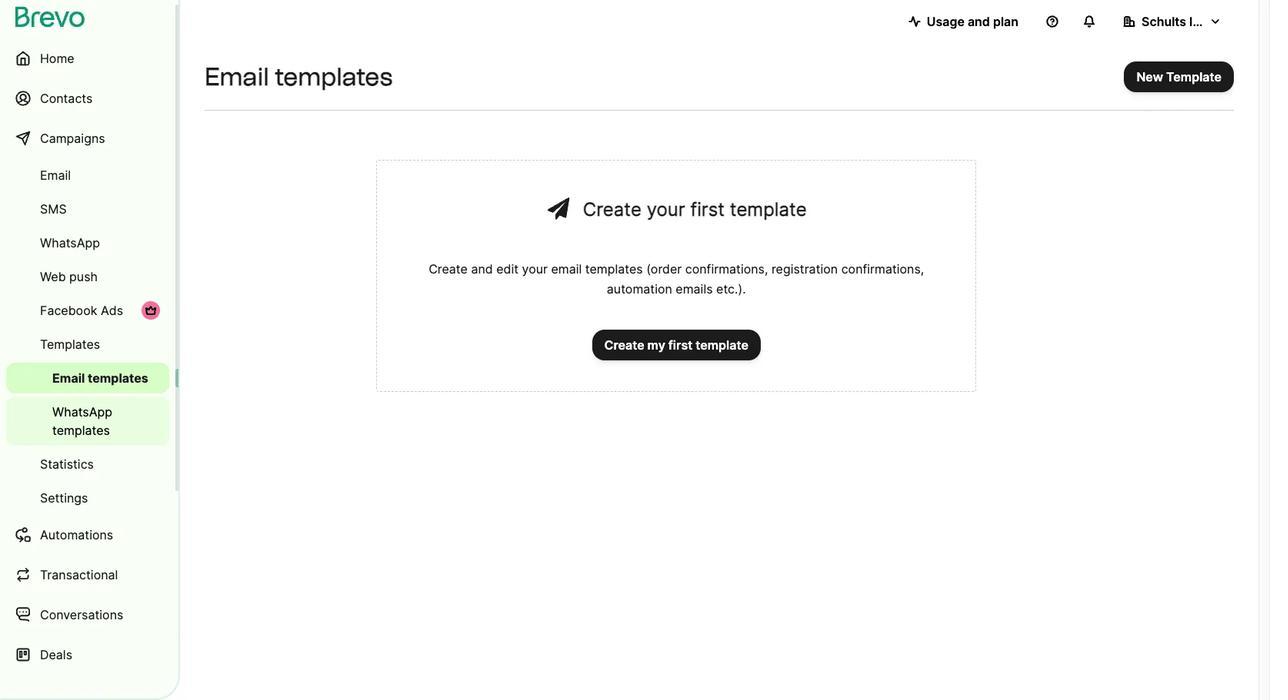 Task type: describe. For each thing, give the bounding box(es) containing it.
1 vertical spatial email
[[40, 168, 71, 183]]

email templates link
[[6, 363, 169, 394]]

(order
[[647, 262, 682, 277]]

ads
[[101, 303, 123, 319]]

statistics
[[40, 457, 94, 472]]

new template
[[1137, 69, 1222, 85]]

automations
[[40, 528, 113, 543]]

templates
[[40, 337, 100, 352]]

usage
[[927, 14, 965, 29]]

whatsapp templates link
[[6, 397, 169, 446]]

contacts
[[40, 91, 93, 106]]

emails
[[676, 282, 713, 297]]

conversations
[[40, 608, 123, 623]]

create for create and edit your email templates (order confirmations, registration confirmations, automation emails etc.).
[[429, 262, 468, 277]]

templates inside the create and edit your email templates (order confirmations, registration confirmations, automation emails etc.).
[[585, 262, 643, 277]]

campaigns link
[[6, 120, 169, 157]]

templates inside email templates link
[[88, 371, 148, 386]]

0 vertical spatial your
[[647, 199, 685, 221]]

automations link
[[6, 517, 169, 554]]

new
[[1137, 69, 1163, 85]]

conversations link
[[6, 597, 169, 634]]

your inside the create and edit your email templates (order confirmations, registration confirmations, automation emails etc.).
[[522, 262, 548, 277]]

transactional
[[40, 568, 118, 583]]

home
[[40, 51, 74, 66]]

facebook
[[40, 303, 97, 319]]

first for my
[[669, 338, 693, 353]]

web push link
[[6, 262, 169, 292]]

statistics link
[[6, 449, 169, 480]]

1 vertical spatial email templates
[[52, 371, 148, 386]]

settings link
[[6, 483, 169, 514]]

schults
[[1142, 14, 1187, 29]]

left___rvooi image
[[145, 305, 157, 317]]

1 confirmations, from the left
[[685, 262, 768, 277]]

email link
[[6, 160, 169, 191]]

template for create my first template
[[696, 338, 749, 353]]

edit
[[496, 262, 519, 277]]



Task type: locate. For each thing, give the bounding box(es) containing it.
create
[[583, 199, 642, 221], [429, 262, 468, 277], [604, 338, 645, 353]]

deals
[[40, 648, 72, 663]]

template down the etc.).
[[696, 338, 749, 353]]

2 vertical spatial email
[[52, 371, 85, 386]]

and
[[968, 14, 990, 29], [471, 262, 493, 277]]

deals link
[[6, 637, 169, 674]]

template for create your first template
[[730, 199, 807, 221]]

campaigns
[[40, 131, 105, 146]]

template up registration
[[730, 199, 807, 221]]

web push
[[40, 269, 98, 285]]

0 vertical spatial first
[[691, 199, 725, 221]]

automation
[[607, 282, 672, 297]]

1 horizontal spatial your
[[647, 199, 685, 221]]

create inside the create and edit your email templates (order confirmations, registration confirmations, automation emails etc.).
[[429, 262, 468, 277]]

whatsapp for whatsapp templates
[[52, 405, 112, 420]]

your
[[647, 199, 685, 221], [522, 262, 548, 277]]

schults inc
[[1142, 14, 1208, 29]]

1 horizontal spatial and
[[968, 14, 990, 29]]

sms link
[[6, 194, 169, 225]]

whatsapp link
[[6, 228, 169, 259]]

whatsapp templates
[[52, 405, 112, 439]]

1 vertical spatial whatsapp
[[52, 405, 112, 420]]

and inside button
[[968, 14, 990, 29]]

create your first template
[[583, 199, 807, 221]]

0 vertical spatial email
[[205, 62, 269, 92]]

whatsapp down email templates link
[[52, 405, 112, 420]]

0 horizontal spatial confirmations,
[[685, 262, 768, 277]]

email
[[205, 62, 269, 92], [40, 168, 71, 183], [52, 371, 85, 386]]

1 vertical spatial and
[[471, 262, 493, 277]]

2 confirmations, from the left
[[842, 262, 924, 277]]

and inside the create and edit your email templates (order confirmations, registration confirmations, automation emails etc.).
[[471, 262, 493, 277]]

0 horizontal spatial and
[[471, 262, 493, 277]]

usage and plan
[[927, 14, 1019, 29]]

settings
[[40, 491, 88, 506]]

confirmations,
[[685, 262, 768, 277], [842, 262, 924, 277]]

0 horizontal spatial email templates
[[52, 371, 148, 386]]

0 horizontal spatial your
[[522, 262, 548, 277]]

push
[[69, 269, 98, 285]]

0 vertical spatial and
[[968, 14, 990, 29]]

1 horizontal spatial email templates
[[205, 62, 393, 92]]

transactional link
[[6, 557, 169, 594]]

and left edit
[[471, 262, 493, 277]]

1 vertical spatial create
[[429, 262, 468, 277]]

facebook ads link
[[6, 295, 169, 326]]

home link
[[6, 40, 169, 77]]

1 vertical spatial first
[[669, 338, 693, 353]]

inc
[[1190, 14, 1208, 29]]

email
[[551, 262, 582, 277]]

0 vertical spatial email templates
[[205, 62, 393, 92]]

my
[[648, 338, 665, 353]]

create inside create my first template button
[[604, 338, 645, 353]]

1 vertical spatial template
[[696, 338, 749, 353]]

first right "my"
[[669, 338, 693, 353]]

web
[[40, 269, 66, 285]]

whatsapp
[[40, 235, 100, 251], [52, 405, 112, 420]]

and for usage
[[968, 14, 990, 29]]

create my first template
[[604, 338, 749, 353]]

template
[[1167, 69, 1222, 85]]

create for create your first template
[[583, 199, 642, 221]]

first up the create and edit your email templates (order confirmations, registration confirmations, automation emails etc.).
[[691, 199, 725, 221]]

sms
[[40, 202, 67, 217]]

facebook ads
[[40, 303, 123, 319]]

and left plan
[[968, 14, 990, 29]]

first for your
[[691, 199, 725, 221]]

templates inside "whatsapp templates"
[[52, 423, 110, 439]]

and for create
[[471, 262, 493, 277]]

1 vertical spatial your
[[522, 262, 548, 277]]

contacts link
[[6, 80, 169, 117]]

schults inc button
[[1111, 6, 1234, 37]]

first inside button
[[669, 338, 693, 353]]

2 vertical spatial create
[[604, 338, 645, 353]]

template inside button
[[696, 338, 749, 353]]

new template button
[[1124, 62, 1234, 92]]

etc.).
[[716, 282, 746, 297]]

templates
[[275, 62, 393, 92], [585, 262, 643, 277], [88, 371, 148, 386], [52, 423, 110, 439]]

create my first template button
[[592, 330, 761, 361]]

whatsapp up 'web push'
[[40, 235, 100, 251]]

template
[[730, 199, 807, 221], [696, 338, 749, 353]]

templates link
[[6, 329, 169, 360]]

whatsapp for whatsapp
[[40, 235, 100, 251]]

0 vertical spatial create
[[583, 199, 642, 221]]

0 vertical spatial whatsapp
[[40, 235, 100, 251]]

create and edit your email templates (order confirmations, registration confirmations, automation emails etc.).
[[429, 262, 924, 297]]

first
[[691, 199, 725, 221], [669, 338, 693, 353]]

1 horizontal spatial confirmations,
[[842, 262, 924, 277]]

email templates
[[205, 62, 393, 92], [52, 371, 148, 386]]

your right edit
[[522, 262, 548, 277]]

usage and plan button
[[896, 6, 1031, 37]]

plan
[[993, 14, 1019, 29]]

0 vertical spatial template
[[730, 199, 807, 221]]

create for create my first template
[[604, 338, 645, 353]]

registration
[[772, 262, 838, 277]]

your up (order at the top
[[647, 199, 685, 221]]



Task type: vqa. For each thing, say whether or not it's contained in the screenshot.
the right your
yes



